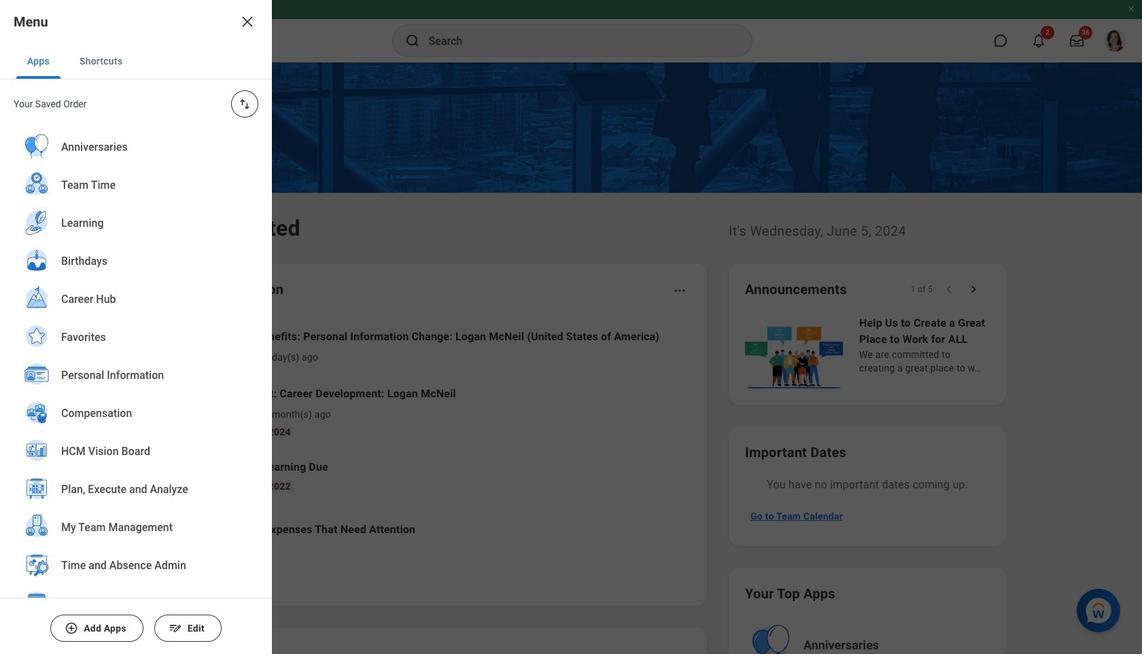 Task type: describe. For each thing, give the bounding box(es) containing it.
plus circle image
[[65, 622, 78, 636]]

dashboard expenses image
[[172, 520, 192, 541]]

sort image
[[238, 97, 252, 111]]

inbox large image
[[1071, 34, 1084, 48]]

search image
[[404, 33, 421, 49]]

book open image
[[172, 466, 192, 486]]

x image
[[239, 14, 256, 30]]



Task type: locate. For each thing, give the bounding box(es) containing it.
chevron right small image
[[967, 283, 981, 297]]

text edit image
[[169, 622, 182, 636]]

banner
[[0, 0, 1143, 63]]

chevron left small image
[[943, 283, 956, 297]]

inbox image
[[158, 570, 171, 584]]

main content
[[0, 63, 1143, 655]]

status
[[911, 284, 933, 295]]

profile logan mcneil element
[[1096, 26, 1134, 56]]

notifications large image
[[1032, 34, 1046, 48]]

list
[[0, 129, 272, 655], [152, 318, 691, 558]]

tab list
[[0, 44, 272, 80]]

close environment banner image
[[1128, 5, 1136, 13]]

global navigation dialog
[[0, 0, 272, 655]]



Task type: vqa. For each thing, say whether or not it's contained in the screenshot.
"text edit" icon at bottom left
yes



